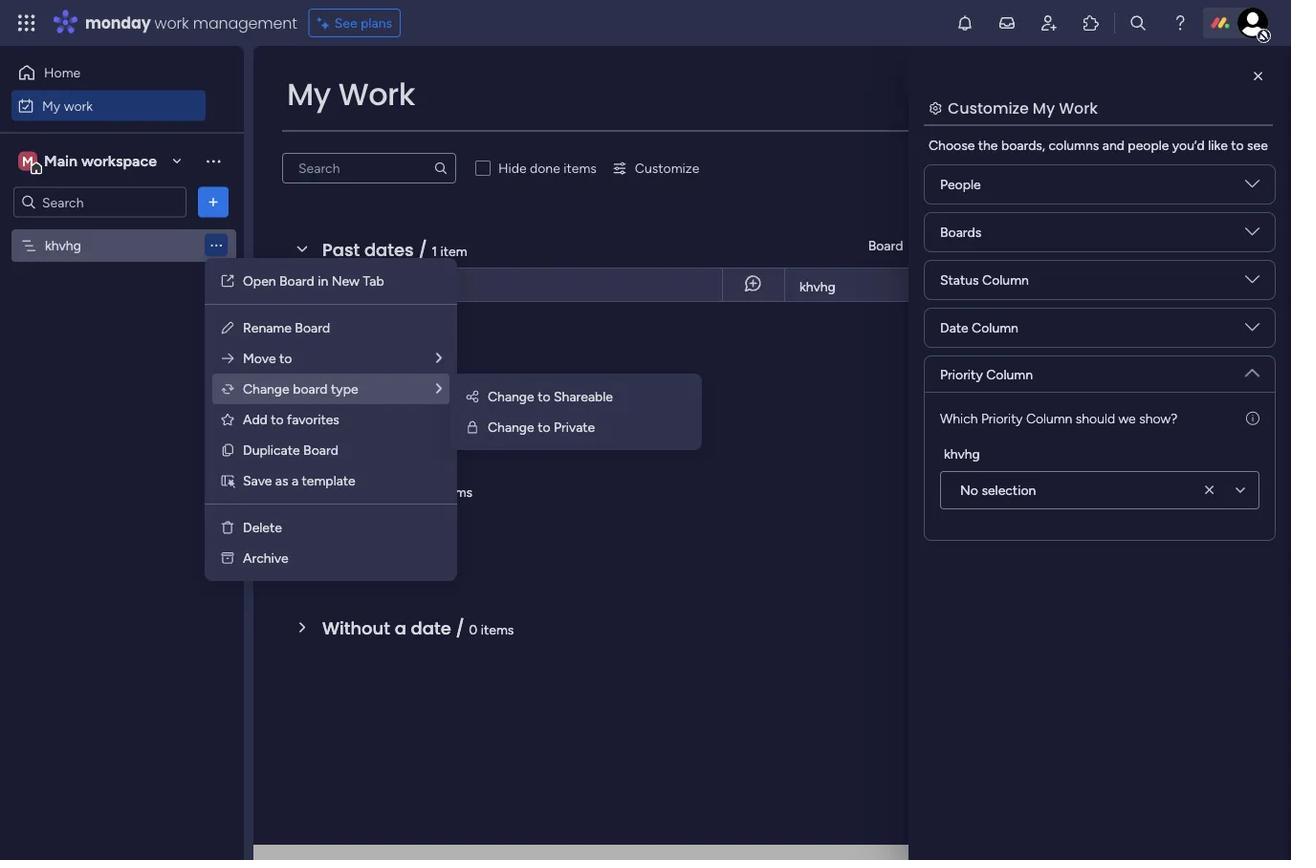 Task type: locate. For each thing, give the bounding box(es) containing it.
board
[[868, 238, 903, 254], [279, 273, 314, 289], [295, 320, 330, 336], [303, 442, 338, 459]]

2 dapulse dropdown down arrow image from the top
[[1245, 320, 1260, 342]]

my up the boards,
[[1033, 97, 1055, 119]]

customize button
[[604, 153, 707, 184]]

column right date
[[972, 320, 1019, 336]]

1 vertical spatial khvhg
[[800, 279, 836, 295]]

should
[[1076, 410, 1115, 427]]

0 vertical spatial dapulse dropdown down arrow image
[[1245, 177, 1260, 198]]

2 horizontal spatial khvhg
[[944, 446, 980, 462]]

khvhg inside the 'khvhg' group
[[944, 446, 980, 462]]

list arrow image left change to shareable image
[[436, 382, 442, 396]]

inbox image
[[998, 13, 1017, 33]]

1 vertical spatial 1
[[357, 277, 363, 294]]

/ left the item
[[418, 238, 427, 262]]

main content
[[253, 46, 1291, 861]]

1 inside the past dates / 1 item
[[432, 243, 437, 259]]

save as a template image
[[220, 473, 235, 489]]

3 dapulse dropdown down arrow image from the top
[[1245, 359, 1260, 380]]

1
[[432, 243, 437, 259], [357, 277, 363, 294]]

save as a template
[[243, 473, 356, 489]]

my inside button
[[42, 98, 60, 114]]

board up khvhg link
[[868, 238, 903, 254]]

customize my work
[[948, 97, 1098, 119]]

columns
[[1049, 137, 1099, 154]]

add to favorites image
[[220, 412, 235, 428]]

week right next
[[365, 479, 410, 503]]

0 right date at the bottom
[[469, 622, 478, 638]]

1 vertical spatial people
[[1195, 238, 1236, 254]]

1 dapulse dropdown down arrow image from the top
[[1245, 177, 1260, 198]]

column right status
[[982, 272, 1029, 288]]

rename board image
[[220, 320, 235, 336]]

khvhg heading
[[944, 444, 980, 464]]

work
[[155, 12, 189, 33], [64, 98, 93, 114]]

0 vertical spatial this
[[1024, 279, 1046, 295]]

1 vertical spatial dapulse dropdown down arrow image
[[1245, 273, 1260, 294]]

month
[[1049, 279, 1085, 295]]

list arrow image for move to
[[436, 352, 442, 365]]

column down date column
[[986, 366, 1033, 383]]

dapulse dropdown down arrow image left v2 overdue deadline icon
[[1245, 273, 1260, 294]]

/ for this week /
[[411, 410, 420, 434]]

0 vertical spatial week
[[361, 410, 406, 434]]

choose the boards, columns and people you'd like to see
[[929, 137, 1268, 154]]

board down favorites
[[303, 442, 338, 459]]

0 left change to private image at the left of the page
[[424, 415, 433, 431]]

1 horizontal spatial work
[[155, 12, 189, 33]]

0 down 'this week / 0 items'
[[428, 484, 436, 500]]

0 horizontal spatial my
[[42, 98, 60, 114]]

change
[[243, 381, 290, 397], [488, 389, 534, 405], [488, 419, 534, 436]]

0 vertical spatial work
[[155, 12, 189, 33]]

as
[[275, 473, 288, 489]]

customize for customize
[[635, 160, 700, 176]]

open board in new tab
[[243, 273, 384, 289]]

change to private image
[[465, 420, 480, 435]]

next week / 0 items
[[322, 479, 473, 503]]

customize
[[948, 97, 1029, 119], [635, 160, 700, 176]]

2 horizontal spatial my
[[1033, 97, 1055, 119]]

1 horizontal spatial this
[[1024, 279, 1046, 295]]

1 list arrow image from the top
[[436, 352, 442, 365]]

0 inside without a date / 0 items
[[469, 622, 478, 638]]

0 vertical spatial 1
[[432, 243, 437, 259]]

move
[[243, 351, 276, 367]]

dapulse dropdown down arrow image for status column
[[1245, 273, 1260, 294]]

notifications image
[[956, 13, 975, 33]]

this for week
[[322, 410, 357, 434]]

1 horizontal spatial customize
[[948, 97, 1029, 119]]

0 vertical spatial dapulse dropdown down arrow image
[[1245, 225, 1260, 246]]

archive
[[243, 550, 288, 567]]

1 vertical spatial work
[[64, 98, 93, 114]]

0 horizontal spatial 1
[[357, 277, 363, 294]]

type
[[331, 381, 358, 397]]

/ down 'this week / 0 items'
[[414, 479, 423, 503]]

board for duplicate board
[[303, 442, 338, 459]]

work right monday
[[155, 12, 189, 33]]

delete image
[[220, 520, 235, 536]]

help image
[[1171, 13, 1190, 33]]

customize for customize my work
[[948, 97, 1029, 119]]

change right change to shareable image
[[488, 389, 534, 405]]

week
[[361, 410, 406, 434], [365, 479, 410, 503]]

priority right which
[[981, 410, 1023, 427]]

to inside main content
[[1231, 137, 1244, 154]]

workspace image
[[18, 151, 37, 172]]

shareable
[[554, 389, 613, 405]]

Search in workspace field
[[40, 191, 160, 213]]

no selection
[[960, 483, 1036, 499]]

a right as
[[292, 473, 299, 489]]

people
[[940, 176, 981, 193], [1195, 238, 1236, 254]]

khvhg
[[45, 238, 81, 254], [800, 279, 836, 295], [944, 446, 980, 462]]

to
[[1231, 137, 1244, 154], [279, 351, 292, 367], [538, 389, 551, 405], [271, 412, 284, 428], [538, 419, 551, 436]]

1 vertical spatial week
[[365, 479, 410, 503]]

board inside main content
[[868, 238, 903, 254]]

None search field
[[282, 153, 456, 184]]

status column
[[940, 272, 1029, 288]]

change down move to
[[243, 381, 290, 397]]

change for change to private
[[488, 419, 534, 436]]

to right like
[[1231, 137, 1244, 154]]

and
[[1103, 137, 1125, 154]]

2 dapulse dropdown down arrow image from the top
[[1245, 273, 1260, 294]]

items right date at the bottom
[[481, 622, 514, 638]]

options image
[[204, 193, 223, 212]]

0 items
[[394, 346, 439, 363]]

work
[[338, 73, 415, 116], [1059, 97, 1098, 119]]

0 vertical spatial customize
[[948, 97, 1029, 119]]

1 left the item
[[432, 243, 437, 259]]

to right add
[[271, 412, 284, 428]]

0 vertical spatial khvhg
[[45, 238, 81, 254]]

duplicate board image
[[220, 443, 235, 458]]

1 vertical spatial this
[[322, 410, 357, 434]]

/ left change to private image at the left of the page
[[411, 410, 420, 434]]

move to image
[[220, 351, 235, 366]]

rename board
[[243, 320, 330, 336]]

dapulse dropdown down arrow image down see at the right of the page
[[1245, 177, 1260, 198]]

to up 'change to private'
[[538, 389, 551, 405]]

open board in new tab image
[[220, 274, 235, 289]]

to for favorites
[[271, 412, 284, 428]]

0 horizontal spatial this
[[322, 410, 357, 434]]

my work button
[[11, 90, 206, 121]]

main
[[44, 152, 78, 170]]

1 vertical spatial dapulse dropdown down arrow image
[[1245, 320, 1260, 342]]

items up 'this week / 0 items'
[[406, 346, 439, 363]]

work down plans
[[338, 73, 415, 116]]

priority up which
[[940, 366, 983, 383]]

items down change to private image at the left of the page
[[440, 484, 473, 500]]

dapulse dropdown down arrow image for people
[[1245, 177, 1260, 198]]

2 vertical spatial khvhg
[[944, 446, 980, 462]]

0 vertical spatial list arrow image
[[436, 352, 442, 365]]

0 vertical spatial people
[[940, 176, 981, 193]]

column
[[982, 272, 1029, 288], [972, 320, 1019, 336], [986, 366, 1033, 383], [1026, 410, 1073, 427]]

board for rename board
[[295, 320, 330, 336]]

option
[[0, 229, 244, 232]]

1 vertical spatial customize
[[635, 160, 700, 176]]

this
[[1024, 279, 1046, 295], [322, 410, 357, 434]]

dapulse dropdown down arrow image
[[1245, 225, 1260, 246], [1245, 320, 1260, 342], [1245, 359, 1260, 380]]

Filter dashboard by text search field
[[282, 153, 456, 184]]

v2 info image
[[1246, 408, 1260, 429]]

a inside main content
[[395, 617, 406, 641]]

my
[[287, 73, 331, 116], [1033, 97, 1055, 119], [42, 98, 60, 114]]

week up next week / 0 items
[[361, 410, 406, 434]]

delete
[[243, 520, 282, 536]]

1 horizontal spatial khvhg
[[800, 279, 836, 295]]

0 horizontal spatial khvhg
[[45, 238, 81, 254]]

1 horizontal spatial my
[[287, 73, 331, 116]]

0 up 'this week / 0 items'
[[394, 346, 403, 363]]

change for change to shareable
[[488, 389, 534, 405]]

private
[[554, 419, 595, 436]]

1 vertical spatial a
[[395, 617, 406, 641]]

monday
[[85, 12, 151, 33]]

work down home
[[64, 98, 93, 114]]

customize inside button
[[635, 160, 700, 176]]

khvhg inside khvhg link
[[800, 279, 836, 295]]

1 vertical spatial list arrow image
[[436, 382, 442, 396]]

2 vertical spatial dapulse dropdown down arrow image
[[1245, 359, 1260, 380]]

my down see plans button
[[287, 73, 331, 116]]

0 horizontal spatial customize
[[635, 160, 700, 176]]

change right change to private image at the left of the page
[[488, 419, 534, 436]]

2 list arrow image from the top
[[436, 382, 442, 396]]

a left date at the bottom
[[395, 617, 406, 641]]

items down change to shareable image
[[436, 415, 469, 431]]

to for private
[[538, 419, 551, 436]]

dapulse dropdown down arrow image
[[1245, 177, 1260, 198], [1245, 273, 1260, 294]]

status
[[940, 272, 979, 288]]

board left in
[[279, 273, 314, 289]]

work up columns
[[1059, 97, 1098, 119]]

board right rename
[[295, 320, 330, 336]]

1 left 'tab'
[[357, 277, 363, 294]]

to for shareable
[[538, 389, 551, 405]]

choose
[[929, 137, 975, 154]]

dates
[[364, 238, 414, 262]]

a
[[292, 473, 299, 489], [395, 617, 406, 641]]

see
[[1247, 137, 1268, 154]]

my for my work
[[287, 73, 331, 116]]

list arrow image up 'this week / 0 items'
[[436, 352, 442, 365]]

this for month
[[1024, 279, 1046, 295]]

main content containing past dates /
[[253, 46, 1291, 861]]

this down type
[[322, 410, 357, 434]]

search everything image
[[1129, 13, 1148, 33]]

this left "month"
[[1024, 279, 1046, 295]]

/
[[418, 238, 427, 262], [411, 410, 420, 434], [414, 479, 423, 503], [456, 617, 465, 641]]

1 horizontal spatial 1
[[432, 243, 437, 259]]

see plans
[[335, 15, 392, 31]]

1 horizontal spatial work
[[1059, 97, 1098, 119]]

change for change board type
[[243, 381, 290, 397]]

dapulse dropdown down arrow image for priority
[[1245, 359, 1260, 380]]

1 horizontal spatial people
[[1195, 238, 1236, 254]]

work inside my work button
[[64, 98, 93, 114]]

items inside next week / 0 items
[[440, 484, 473, 500]]

/ for next week /
[[414, 479, 423, 503]]

no
[[960, 483, 979, 499]]

0 inside next week / 0 items
[[428, 484, 436, 500]]

list arrow image
[[436, 352, 442, 365], [436, 382, 442, 396]]

1 horizontal spatial a
[[395, 617, 406, 641]]

group
[[1053, 238, 1091, 254]]

0 horizontal spatial people
[[940, 176, 981, 193]]

0 horizontal spatial work
[[64, 98, 93, 114]]

my down home
[[42, 98, 60, 114]]

khvhg group
[[940, 444, 1260, 510]]

priority
[[940, 366, 983, 383], [981, 410, 1023, 427]]

my inside main content
[[1033, 97, 1055, 119]]

my work
[[42, 98, 93, 114]]

0 vertical spatial a
[[292, 473, 299, 489]]

to left private
[[538, 419, 551, 436]]

gary orlando image
[[1238, 8, 1268, 38]]



Task type: describe. For each thing, give the bounding box(es) containing it.
dapulse dropdown down arrow image for date
[[1245, 320, 1260, 342]]

1 vertical spatial priority
[[981, 410, 1023, 427]]

duplicate board
[[243, 442, 338, 459]]

add to favorites
[[243, 412, 339, 428]]

like
[[1208, 137, 1228, 154]]

khvhg inside khvhg list box
[[45, 238, 81, 254]]

work for monday
[[155, 12, 189, 33]]

column left 'should'
[[1026, 410, 1073, 427]]

favorites
[[287, 412, 339, 428]]

board
[[293, 381, 328, 397]]

date
[[940, 320, 969, 336]]

0 horizontal spatial a
[[292, 473, 299, 489]]

move to
[[243, 351, 292, 367]]

without
[[322, 617, 390, 641]]

change board type image
[[220, 382, 235, 397]]

see plans button
[[309, 9, 401, 37]]

plans
[[361, 15, 392, 31]]

khvhg list box
[[0, 226, 244, 520]]

v2 overdue deadline image
[[1280, 276, 1291, 294]]

this week / 0 items
[[322, 410, 469, 434]]

save
[[243, 473, 272, 489]]

/ for past dates /
[[418, 238, 427, 262]]

past
[[322, 238, 360, 262]]

add
[[243, 412, 268, 428]]

archive image
[[220, 551, 235, 566]]

selection
[[982, 483, 1036, 499]]

/ right date at the bottom
[[456, 617, 465, 641]]

project 1
[[311, 277, 363, 294]]

column for status column
[[982, 272, 1029, 288]]

new
[[332, 273, 360, 289]]

my work
[[287, 73, 415, 116]]

we
[[1119, 410, 1136, 427]]

to right move
[[279, 351, 292, 367]]

work for my
[[64, 98, 93, 114]]

rename
[[243, 320, 292, 336]]

project
[[311, 277, 354, 294]]

the
[[978, 137, 998, 154]]

items inside 'this week / 0 items'
[[436, 415, 469, 431]]

column for date column
[[972, 320, 1019, 336]]

home
[[44, 65, 81, 81]]

change to private
[[488, 419, 595, 436]]

item
[[441, 243, 467, 259]]

change to shareable image
[[465, 389, 480, 405]]

list arrow image for change board type
[[436, 382, 442, 396]]

invite members image
[[1040, 13, 1059, 33]]

work inside main content
[[1059, 97, 1098, 119]]

1 dapulse dropdown down arrow image from the top
[[1245, 225, 1260, 246]]

m
[[22, 153, 33, 169]]

open
[[243, 273, 276, 289]]

workspace
[[81, 152, 157, 170]]

management
[[193, 12, 297, 33]]

see
[[335, 15, 357, 31]]

main workspace
[[44, 152, 157, 170]]

change board type
[[243, 381, 358, 397]]

tab
[[363, 273, 384, 289]]

duplicate
[[243, 442, 300, 459]]

board for open board in new tab
[[279, 273, 314, 289]]

week for next
[[365, 479, 410, 503]]

khvhg for the 'khvhg' group on the right of page
[[944, 446, 980, 462]]

past dates / 1 item
[[322, 238, 467, 262]]

you'd
[[1173, 137, 1205, 154]]

which priority column should we show?
[[940, 410, 1178, 427]]

hide done items
[[498, 160, 597, 176]]

0 horizontal spatial work
[[338, 73, 415, 116]]

items right "done"
[[564, 160, 597, 176]]

apps image
[[1082, 13, 1101, 33]]

0 inside 'this week / 0 items'
[[424, 415, 433, 431]]

priority column
[[940, 366, 1033, 383]]

next
[[322, 479, 360, 503]]

date column
[[940, 320, 1019, 336]]

home button
[[11, 57, 206, 88]]

in
[[318, 273, 328, 289]]

search image
[[433, 161, 449, 176]]

boards
[[940, 224, 982, 241]]

change to shareable
[[488, 389, 613, 405]]

column for priority column
[[986, 366, 1033, 383]]

boards,
[[1001, 137, 1046, 154]]

this month
[[1024, 279, 1085, 295]]

khvhg for khvhg link
[[800, 279, 836, 295]]

select product image
[[17, 13, 36, 33]]

workspace selection element
[[18, 150, 160, 175]]

items inside without a date / 0 items
[[481, 622, 514, 638]]

show?
[[1139, 410, 1178, 427]]

week for this
[[361, 410, 406, 434]]

monday work management
[[85, 12, 297, 33]]

done
[[530, 160, 560, 176]]

which
[[940, 410, 978, 427]]

date
[[411, 617, 451, 641]]

hide
[[498, 160, 527, 176]]

khvhg link
[[797, 269, 974, 303]]

0 vertical spatial priority
[[940, 366, 983, 383]]

template
[[302, 473, 356, 489]]

workspace options image
[[204, 151, 223, 171]]

my for my work
[[42, 98, 60, 114]]

without a date / 0 items
[[322, 617, 514, 641]]

people
[[1128, 137, 1169, 154]]



Task type: vqa. For each thing, say whether or not it's contained in the screenshot.
'permissions'
no



